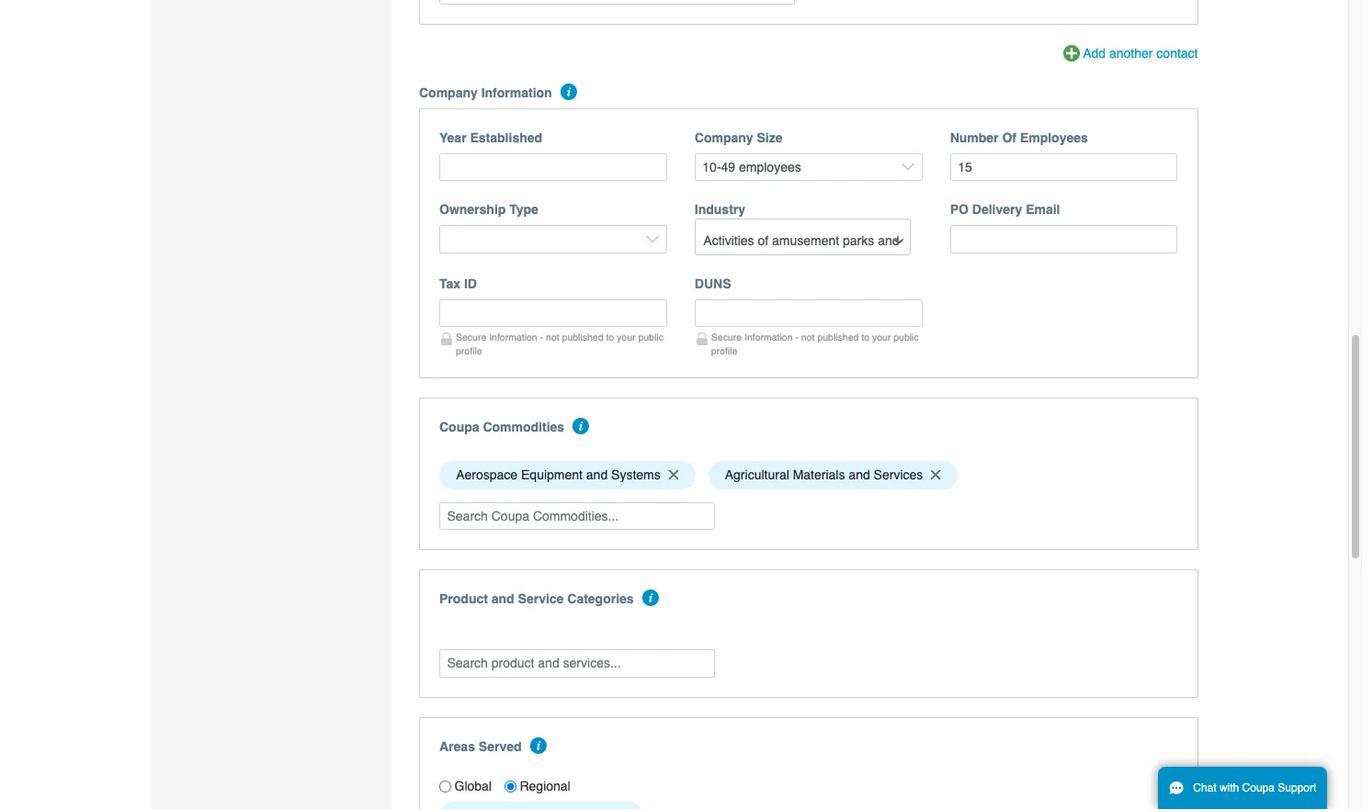Task type: vqa. For each thing, say whether or not it's contained in the screenshot.
Setup link
no



Task type: locate. For each thing, give the bounding box(es) containing it.
po delivery email
[[950, 203, 1061, 217]]

1 - from the left
[[540, 332, 543, 343]]

secure for tax id
[[456, 332, 487, 343]]

agricultural materials and services option
[[708, 461, 958, 490]]

to for duns
[[862, 332, 870, 343]]

company left size
[[695, 130, 754, 145]]

1 vertical spatial company
[[695, 130, 754, 145]]

0 horizontal spatial your
[[617, 332, 636, 343]]

information down duns text box
[[745, 332, 793, 343]]

your down duns text box
[[872, 332, 891, 343]]

secure down id
[[456, 332, 487, 343]]

information down tax id text field
[[489, 332, 538, 343]]

2 to from the left
[[862, 332, 870, 343]]

contact
[[1157, 46, 1198, 61]]

2 horizontal spatial and
[[849, 468, 870, 483]]

secure information - not published to your public profile down tax id text field
[[456, 332, 664, 357]]

additional information image up year established text field
[[561, 83, 577, 100]]

0 horizontal spatial published
[[562, 332, 604, 343]]

2 published from the left
[[818, 332, 859, 343]]

Number Of Employees text field
[[950, 153, 1178, 181]]

published down duns text box
[[818, 332, 859, 343]]

selected areas list box
[[433, 798, 1185, 810]]

0 vertical spatial additional information image
[[561, 83, 577, 100]]

1 to from the left
[[606, 332, 614, 343]]

areas
[[439, 740, 475, 754]]

coupa right "with"
[[1243, 782, 1275, 795]]

Search product and services... field
[[439, 650, 715, 678]]

tax
[[439, 277, 461, 291]]

public
[[638, 332, 664, 343], [894, 332, 919, 343]]

profile for duns
[[711, 346, 738, 357]]

additional information image for coupa commodities
[[573, 418, 590, 435]]

commodities
[[483, 420, 565, 435]]

additional information image
[[561, 83, 577, 100], [573, 418, 590, 435], [530, 738, 547, 754]]

services
[[874, 468, 923, 483]]

None radio
[[439, 781, 451, 793], [505, 781, 517, 793], [439, 781, 451, 793], [505, 781, 517, 793]]

1 horizontal spatial secure information - not published to your public profile
[[711, 332, 919, 357]]

established
[[470, 130, 543, 145]]

2 not from the left
[[802, 332, 815, 343]]

company
[[419, 85, 478, 100], [695, 130, 754, 145]]

secure
[[456, 332, 487, 343], [711, 332, 742, 343]]

1 your from the left
[[617, 332, 636, 343]]

year
[[439, 130, 467, 145]]

1 horizontal spatial and
[[586, 468, 608, 483]]

company up year on the left
[[419, 85, 478, 100]]

aerospace equipment and systems option
[[439, 461, 696, 490]]

- for tax id
[[540, 332, 543, 343]]

coupa up the aerospace at the left bottom
[[439, 420, 480, 435]]

1 secure from the left
[[456, 332, 487, 343]]

with
[[1220, 782, 1240, 795]]

- down duns text box
[[796, 332, 799, 343]]

2 your from the left
[[872, 332, 891, 343]]

tax id
[[439, 277, 477, 291]]

additional information image right served
[[530, 738, 547, 754]]

Fax number text field
[[439, 0, 795, 5]]

1 horizontal spatial -
[[796, 332, 799, 343]]

1 public from the left
[[638, 332, 664, 343]]

0 horizontal spatial not
[[546, 332, 560, 343]]

and left service
[[492, 592, 515, 607]]

- for duns
[[796, 332, 799, 343]]

0 horizontal spatial to
[[606, 332, 614, 343]]

and left systems on the left of page
[[586, 468, 608, 483]]

1 horizontal spatial profile
[[711, 346, 738, 357]]

secure information - not published to your public profile down duns text box
[[711, 332, 919, 357]]

to
[[606, 332, 614, 343], [862, 332, 870, 343]]

0 horizontal spatial -
[[540, 332, 543, 343]]

to down tax id text field
[[606, 332, 614, 343]]

additional information image for company information
[[561, 83, 577, 100]]

-
[[540, 332, 543, 343], [796, 332, 799, 343]]

information
[[481, 85, 552, 100], [489, 332, 538, 343], [745, 332, 793, 343]]

and inside option
[[849, 468, 870, 483]]

- down tax id text field
[[540, 332, 543, 343]]

0 horizontal spatial and
[[492, 592, 515, 607]]

Industry text field
[[697, 226, 909, 254]]

and for materials
[[849, 468, 870, 483]]

published
[[562, 332, 604, 343], [818, 332, 859, 343]]

1 horizontal spatial your
[[872, 332, 891, 343]]

another
[[1110, 46, 1153, 61]]

Search Coupa Commodities... field
[[439, 503, 715, 531]]

secure information - not published to your public profile for duns
[[711, 332, 919, 357]]

not down duns text box
[[802, 332, 815, 343]]

your down tax id text field
[[617, 332, 636, 343]]

company for company size
[[695, 130, 754, 145]]

2 secure information - not published to your public profile from the left
[[711, 332, 919, 357]]

and for equipment
[[586, 468, 608, 483]]

add another contact
[[1083, 46, 1198, 61]]

aerospace equipment and systems
[[456, 468, 661, 483]]

profile
[[456, 346, 482, 357], [711, 346, 738, 357]]

size
[[757, 130, 783, 145]]

company size
[[695, 130, 783, 145]]

your
[[617, 332, 636, 343], [872, 332, 891, 343]]

add another contact button
[[1064, 44, 1198, 64]]

2 vertical spatial additional information image
[[530, 738, 547, 754]]

not for duns
[[802, 332, 815, 343]]

delivery
[[973, 203, 1023, 217]]

0 horizontal spatial company
[[419, 85, 478, 100]]

1 horizontal spatial coupa
[[1243, 782, 1275, 795]]

1 horizontal spatial company
[[695, 130, 754, 145]]

profile for tax id
[[456, 346, 482, 357]]

0 vertical spatial company
[[419, 85, 478, 100]]

0 horizontal spatial profile
[[456, 346, 482, 357]]

1 vertical spatial coupa
[[1243, 782, 1275, 795]]

published for duns
[[818, 332, 859, 343]]

1 published from the left
[[562, 332, 604, 343]]

information up established
[[481, 85, 552, 100]]

profile down duns
[[711, 346, 738, 357]]

and inside "option"
[[586, 468, 608, 483]]

po
[[950, 203, 969, 217]]

secure information - not published to your public profile
[[456, 332, 664, 357], [711, 332, 919, 357]]

1 horizontal spatial secure
[[711, 332, 742, 343]]

not
[[546, 332, 560, 343], [802, 332, 815, 343]]

to down duns text box
[[862, 332, 870, 343]]

add
[[1083, 46, 1106, 61]]

2 secure from the left
[[711, 332, 742, 343]]

0 horizontal spatial coupa
[[439, 420, 480, 435]]

not down tax id text field
[[546, 332, 560, 343]]

1 horizontal spatial to
[[862, 332, 870, 343]]

company for company information
[[419, 85, 478, 100]]

1 not from the left
[[546, 332, 560, 343]]

0 horizontal spatial public
[[638, 332, 664, 343]]

2 public from the left
[[894, 332, 919, 343]]

and left services
[[849, 468, 870, 483]]

chat with coupa support
[[1194, 782, 1317, 795]]

support
[[1278, 782, 1317, 795]]

1 horizontal spatial not
[[802, 332, 815, 343]]

2 profile from the left
[[711, 346, 738, 357]]

and
[[586, 468, 608, 483], [849, 468, 870, 483], [492, 592, 515, 607]]

chat
[[1194, 782, 1217, 795]]

1 horizontal spatial public
[[894, 332, 919, 343]]

profile down id
[[456, 346, 482, 357]]

1 secure information - not published to your public profile from the left
[[456, 332, 664, 357]]

0 horizontal spatial secure
[[456, 332, 487, 343]]

published down tax id text field
[[562, 332, 604, 343]]

1 horizontal spatial published
[[818, 332, 859, 343]]

coupa
[[439, 420, 480, 435], [1243, 782, 1275, 795]]

secure down duns
[[711, 332, 742, 343]]

additional information image up 'aerospace equipment and systems' "option"
[[573, 418, 590, 435]]

additional information image for areas served
[[530, 738, 547, 754]]

1 profile from the left
[[456, 346, 482, 357]]

0 horizontal spatial secure information - not published to your public profile
[[456, 332, 664, 357]]

1 vertical spatial additional information image
[[573, 418, 590, 435]]

2 - from the left
[[796, 332, 799, 343]]



Task type: describe. For each thing, give the bounding box(es) containing it.
public for duns
[[894, 332, 919, 343]]

type
[[510, 203, 539, 217]]

your for duns
[[872, 332, 891, 343]]

information for tax id
[[489, 332, 538, 343]]

secure for duns
[[711, 332, 742, 343]]

ownership
[[439, 203, 506, 217]]

global
[[455, 780, 492, 794]]

id
[[464, 277, 477, 291]]

number
[[950, 130, 999, 145]]

published for tax id
[[562, 332, 604, 343]]

categories
[[568, 592, 634, 607]]

ownership type
[[439, 203, 539, 217]]

areas served
[[439, 740, 522, 754]]

email
[[1026, 203, 1061, 217]]

company information
[[419, 85, 552, 100]]

PO Delivery Email text field
[[950, 226, 1178, 254]]

agricultural materials and services
[[725, 468, 923, 483]]

agricultural
[[725, 468, 790, 483]]

of
[[1003, 130, 1017, 145]]

materials
[[793, 468, 845, 483]]

0 vertical spatial coupa
[[439, 420, 480, 435]]

service
[[518, 592, 564, 607]]

industry
[[695, 203, 746, 217]]

additional information image
[[643, 590, 659, 607]]

aerospace
[[456, 468, 518, 483]]

served
[[479, 740, 522, 754]]

employees
[[1020, 130, 1088, 145]]

DUNS text field
[[695, 300, 923, 328]]

equipment
[[521, 468, 583, 483]]

product
[[439, 592, 488, 607]]

year established
[[439, 130, 543, 145]]

coupa inside button
[[1243, 782, 1275, 795]]

systems
[[611, 468, 661, 483]]

public for tax id
[[638, 332, 664, 343]]

Year Established text field
[[439, 153, 667, 181]]

coupa commodities
[[439, 420, 565, 435]]

regional
[[520, 780, 571, 794]]

selected list box
[[433, 457, 1185, 494]]

duns
[[695, 277, 731, 291]]

Tax ID text field
[[439, 300, 667, 328]]

information for duns
[[745, 332, 793, 343]]

number of employees
[[950, 130, 1088, 145]]

secure information - not published to your public profile for tax id
[[456, 332, 664, 357]]

chat with coupa support button
[[1158, 768, 1328, 810]]

to for tax id
[[606, 332, 614, 343]]

product and service categories
[[439, 592, 634, 607]]

not for tax id
[[546, 332, 560, 343]]

your for tax id
[[617, 332, 636, 343]]



